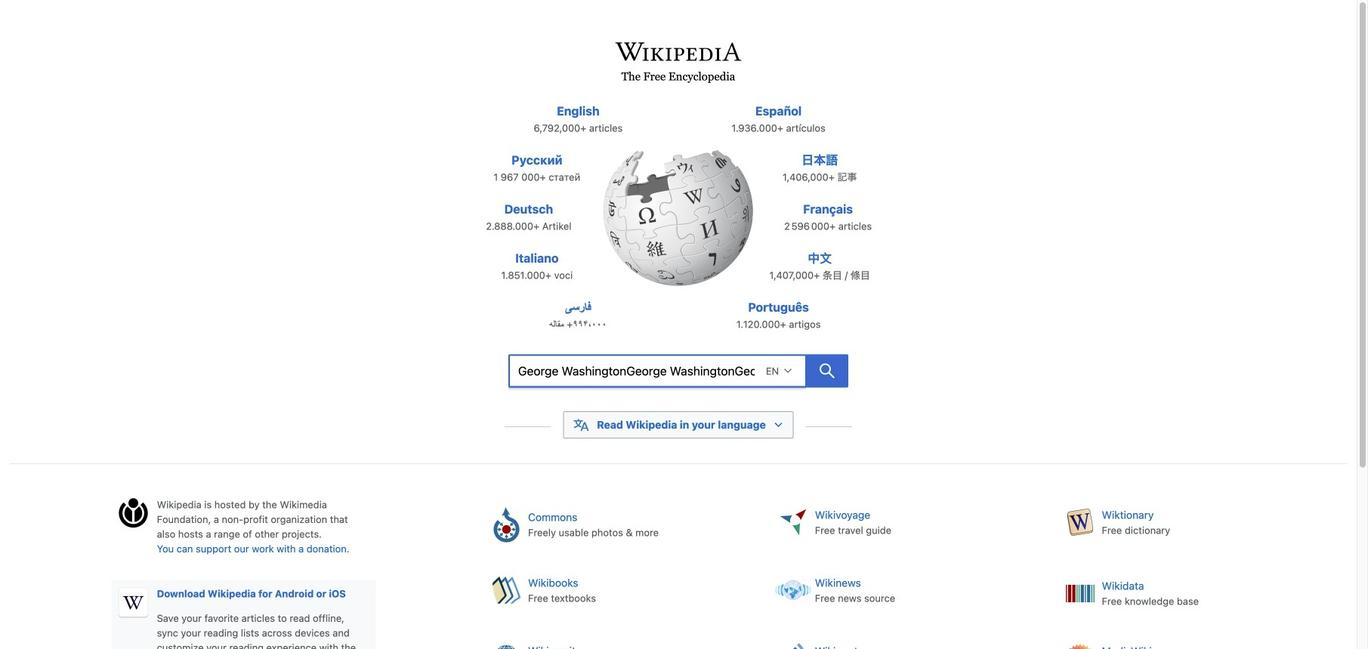 Task type: describe. For each thing, give the bounding box(es) containing it.
other projects element
[[478, 498, 1347, 650]]



Task type: vqa. For each thing, say whether or not it's contained in the screenshot.
Wikipedia image
no



Task type: locate. For each thing, give the bounding box(es) containing it.
None search field
[[474, 351, 882, 397], [508, 355, 806, 388], [474, 351, 882, 397], [508, 355, 806, 388]]

top languages element
[[470, 102, 887, 348]]



